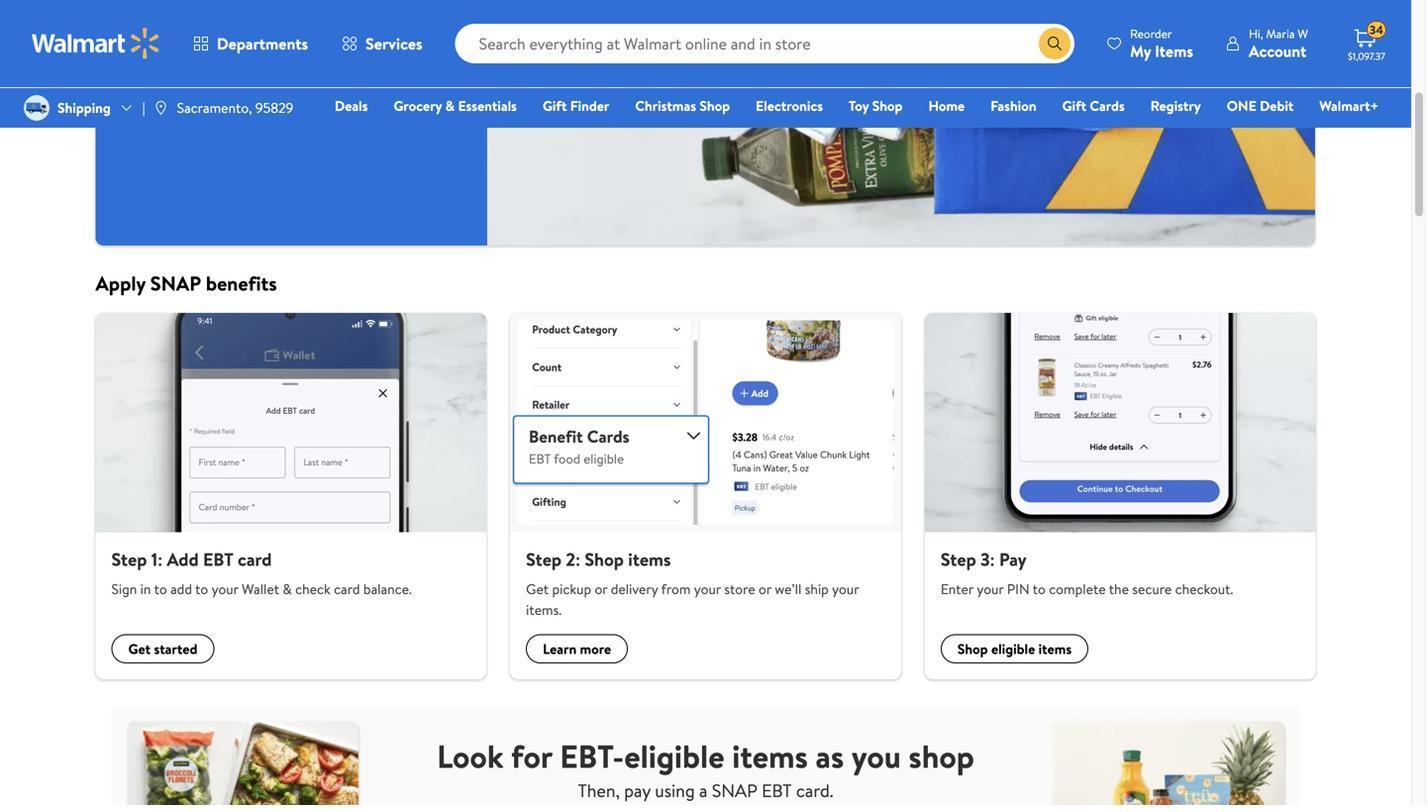 Task type: locate. For each thing, give the bounding box(es) containing it.
2 horizontal spatial to
[[1033, 580, 1046, 599]]

ebt right the add
[[203, 547, 234, 572]]

home
[[929, 96, 965, 115]]

&
[[445, 96, 455, 115], [283, 580, 292, 599]]

then,
[[578, 778, 620, 803]]

snap
[[150, 270, 201, 297], [712, 778, 758, 803]]

 image
[[24, 95, 50, 121]]

0 vertical spatial ebt
[[203, 547, 234, 572]]

store
[[724, 580, 756, 599]]

sign
[[111, 580, 137, 599]]

step left 3:
[[941, 547, 977, 572]]

1 horizontal spatial get
[[526, 580, 549, 599]]

get
[[526, 580, 549, 599], [128, 640, 151, 659]]

registry
[[1151, 96, 1201, 115]]

step inside step 2: shop items get pickup or delivery from your store or we'll ship your items.
[[526, 547, 562, 572]]

learn
[[543, 640, 577, 659]]

to right in
[[154, 580, 167, 599]]

step for step 2: shop items
[[526, 547, 562, 572]]

1 vertical spatial items
[[1039, 640, 1072, 659]]

reorder my items
[[1130, 25, 1194, 62]]

3 to from the left
[[1033, 580, 1046, 599]]

1 gift from the left
[[543, 96, 567, 115]]

step 3: pay list item
[[913, 313, 1328, 680]]

look for ebt-eligible items as you shop image
[[111, 706, 1300, 805]]

items inside look for ebt-eligible items as you shop then, pay using a snap ebt card.
[[732, 734, 808, 778]]

snap inside look for ebt-eligible items as you shop then, pay using a snap ebt card.
[[712, 778, 758, 803]]

3 your from the left
[[832, 580, 859, 599]]

3 step from the left
[[941, 547, 977, 572]]

0 horizontal spatial get
[[128, 640, 151, 659]]

shop
[[700, 96, 730, 115], [872, 96, 903, 115], [585, 547, 624, 572], [958, 640, 988, 659]]

my
[[1130, 40, 1151, 62]]

your
[[212, 580, 239, 599], [694, 580, 721, 599], [832, 580, 859, 599], [977, 580, 1004, 599]]

departments
[[217, 33, 308, 54]]

shop down enter
[[958, 640, 988, 659]]

gift finder link
[[534, 95, 618, 116]]

items up the delivery
[[628, 547, 671, 572]]

1 vertical spatial eligible
[[624, 734, 725, 778]]

items down complete
[[1039, 640, 1072, 659]]

card right check
[[334, 580, 360, 599]]

2:
[[566, 547, 581, 572]]

items
[[628, 547, 671, 572], [1039, 640, 1072, 659], [732, 734, 808, 778]]

your right ship
[[832, 580, 859, 599]]

your inside step 3: pay enter your pin to complete the secure checkout.
[[977, 580, 1004, 599]]

look
[[437, 734, 504, 778]]

pin
[[1007, 580, 1030, 599]]

2 vertical spatial items
[[732, 734, 808, 778]]

you
[[852, 734, 901, 778]]

4 your from the left
[[977, 580, 1004, 599]]

shop right christmas
[[700, 96, 730, 115]]

gift finder
[[543, 96, 610, 115]]

grocery & essentials link
[[385, 95, 526, 116]]

2 step from the left
[[526, 547, 562, 572]]

step inside step 3: pay enter your pin to complete the secure checkout.
[[941, 547, 977, 572]]

3:
[[981, 547, 995, 572]]

0 vertical spatial eligible
[[992, 640, 1036, 659]]

get inside step 2: shop items get pickup or delivery from your store or we'll ship your items.
[[526, 580, 549, 599]]

1 step from the left
[[111, 547, 147, 572]]

items left as at the bottom of the page
[[732, 734, 808, 778]]

your left pin
[[977, 580, 1004, 599]]

step inside the step 1: add ebt card sign in to add to your wallet & check card balance.
[[111, 547, 147, 572]]

1 horizontal spatial step
[[526, 547, 562, 572]]

1 horizontal spatial to
[[195, 580, 208, 599]]

0 vertical spatial items
[[628, 547, 671, 572]]

2 gift from the left
[[1063, 96, 1087, 115]]

w
[[1298, 25, 1309, 42]]

learn more
[[543, 640, 611, 659]]

& left check
[[283, 580, 292, 599]]

0 horizontal spatial items
[[628, 547, 671, 572]]

checkout.
[[1176, 580, 1234, 599]]

1 vertical spatial ebt
[[762, 778, 792, 803]]

0 horizontal spatial to
[[154, 580, 167, 599]]

look for ebt-eligible items as you shop then, pay using a snap ebt card.
[[437, 734, 975, 803]]

ebt inside look for ebt-eligible items as you shop then, pay using a snap ebt card.
[[762, 778, 792, 803]]

benefits
[[206, 270, 277, 297]]

finder
[[570, 96, 610, 115]]

gift cards link
[[1054, 95, 1134, 116]]

gift left cards
[[1063, 96, 1087, 115]]

0 horizontal spatial &
[[283, 580, 292, 599]]

started
[[154, 640, 198, 659]]

shop right the 2:
[[585, 547, 624, 572]]

get started
[[128, 640, 198, 659]]

secure
[[1133, 580, 1172, 599]]

or right the pickup
[[595, 580, 608, 599]]

1 horizontal spatial or
[[759, 580, 772, 599]]

gift
[[543, 96, 567, 115], [1063, 96, 1087, 115]]

gift for gift finder
[[543, 96, 567, 115]]

or left we'll
[[759, 580, 772, 599]]

items inside step 3: pay list item
[[1039, 640, 1072, 659]]

list
[[84, 313, 1328, 680]]

walmart+ link
[[1311, 95, 1388, 116]]

0 horizontal spatial gift
[[543, 96, 567, 115]]

0 horizontal spatial eligible
[[624, 734, 725, 778]]

1 horizontal spatial items
[[732, 734, 808, 778]]

as
[[816, 734, 844, 778]]

0 vertical spatial snap
[[150, 270, 201, 297]]

to
[[154, 580, 167, 599], [195, 580, 208, 599], [1033, 580, 1046, 599]]

Walmart Site-Wide search field
[[455, 24, 1075, 63]]

your left wallet
[[212, 580, 239, 599]]

1 your from the left
[[212, 580, 239, 599]]

step 1: add ebt card sign in to add to your wallet & check card balance.
[[111, 547, 412, 599]]

step
[[111, 547, 147, 572], [526, 547, 562, 572], [941, 547, 977, 572]]

ebt
[[203, 547, 234, 572], [762, 778, 792, 803]]

your right from on the bottom
[[694, 580, 721, 599]]

get left started
[[128, 640, 151, 659]]

fashion link
[[982, 95, 1046, 116]]

 image
[[153, 100, 169, 116]]

grocery
[[394, 96, 442, 115]]

essentials
[[458, 96, 517, 115]]

0 vertical spatial get
[[526, 580, 549, 599]]

1 vertical spatial &
[[283, 580, 292, 599]]

or
[[595, 580, 608, 599], [759, 580, 772, 599]]

fashion
[[991, 96, 1037, 115]]

snap right a at the bottom of the page
[[712, 778, 758, 803]]

get up items.
[[526, 580, 549, 599]]

0 horizontal spatial ebt
[[203, 547, 234, 572]]

electronics link
[[747, 95, 832, 116]]

items.
[[526, 600, 562, 620]]

card up wallet
[[238, 547, 272, 572]]

wallet
[[242, 580, 279, 599]]

delivery
[[611, 580, 658, 599]]

step 1: add ebt card list item
[[84, 313, 498, 680]]

0 horizontal spatial or
[[595, 580, 608, 599]]

1 vertical spatial snap
[[712, 778, 758, 803]]

card
[[238, 547, 272, 572], [334, 580, 360, 599]]

1 horizontal spatial ebt
[[762, 778, 792, 803]]

registry link
[[1142, 95, 1210, 116]]

0 vertical spatial &
[[445, 96, 455, 115]]

2 horizontal spatial step
[[941, 547, 977, 572]]

to right pin
[[1033, 580, 1046, 599]]

0 horizontal spatial step
[[111, 547, 147, 572]]

1 vertical spatial card
[[334, 580, 360, 599]]

ebt left card.
[[762, 778, 792, 803]]

sacramento, 95829
[[177, 98, 294, 117]]

shop inside step 3: pay list item
[[958, 640, 988, 659]]

step left the 2:
[[526, 547, 562, 572]]

1 vertical spatial get
[[128, 640, 151, 659]]

services
[[366, 33, 423, 54]]

1 horizontal spatial eligible
[[992, 640, 1036, 659]]

toy shop
[[849, 96, 903, 115]]

your inside the step 1: add ebt card sign in to add to your wallet & check card balance.
[[212, 580, 239, 599]]

1 horizontal spatial gift
[[1063, 96, 1087, 115]]

2 or from the left
[[759, 580, 772, 599]]

eligible
[[992, 640, 1036, 659], [624, 734, 725, 778]]

ebt inside the step 1: add ebt card sign in to add to your wallet & check card balance.
[[203, 547, 234, 572]]

to right add
[[195, 580, 208, 599]]

& right grocery
[[445, 96, 455, 115]]

snap right apply
[[150, 270, 201, 297]]

for
[[511, 734, 552, 778]]

add
[[167, 547, 199, 572]]

2 horizontal spatial items
[[1039, 640, 1072, 659]]

add
[[170, 580, 192, 599]]

christmas shop link
[[626, 95, 739, 116]]

1 horizontal spatial snap
[[712, 778, 758, 803]]

0 horizontal spatial card
[[238, 547, 272, 572]]

step left 1:
[[111, 547, 147, 572]]

95829
[[255, 98, 294, 117]]

2 your from the left
[[694, 580, 721, 599]]

gift left finder
[[543, 96, 567, 115]]



Task type: describe. For each thing, give the bounding box(es) containing it.
debit
[[1260, 96, 1294, 115]]

Search search field
[[455, 24, 1075, 63]]

step 3: pay enter your pin to complete the secure checkout.
[[941, 547, 1234, 599]]

shop right toy
[[872, 96, 903, 115]]

get inside step 1: add ebt card list item
[[128, 640, 151, 659]]

ship
[[805, 580, 829, 599]]

services button
[[325, 20, 439, 67]]

sacramento,
[[177, 98, 252, 117]]

2 to from the left
[[195, 580, 208, 599]]

we'll
[[775, 580, 802, 599]]

$1,097.37
[[1348, 50, 1386, 63]]

hi,
[[1249, 25, 1264, 42]]

a
[[699, 778, 708, 803]]

shop inside step 2: shop items get pickup or delivery from your store or we'll ship your items.
[[585, 547, 624, 572]]

one debit link
[[1218, 95, 1303, 116]]

check
[[295, 580, 331, 599]]

toy
[[849, 96, 869, 115]]

hi, maria w account
[[1249, 25, 1309, 62]]

card.
[[796, 778, 834, 803]]

1 to from the left
[[154, 580, 167, 599]]

shop
[[909, 734, 975, 778]]

walmart image
[[32, 28, 160, 59]]

account
[[1249, 40, 1307, 62]]

maria
[[1266, 25, 1295, 42]]

ebt-
[[560, 734, 624, 778]]

34
[[1370, 22, 1384, 38]]

one debit
[[1227, 96, 1294, 115]]

0 horizontal spatial snap
[[150, 270, 201, 297]]

shop eligible items
[[958, 640, 1072, 659]]

electronics
[[756, 96, 823, 115]]

1 or from the left
[[595, 580, 608, 599]]

shipping
[[57, 98, 111, 117]]

apply
[[96, 270, 146, 297]]

eligible inside step 3: pay list item
[[992, 640, 1036, 659]]

one
[[1227, 96, 1257, 115]]

1 horizontal spatial &
[[445, 96, 455, 115]]

deals link
[[326, 95, 377, 116]]

the
[[1109, 580, 1129, 599]]

balance.
[[363, 580, 412, 599]]

step for step 3: pay
[[941, 547, 977, 572]]

christmas shop
[[635, 96, 730, 115]]

list containing step 1: add ebt card
[[84, 313, 1328, 680]]

cards
[[1090, 96, 1125, 115]]

reorder
[[1130, 25, 1172, 42]]

pay
[[624, 778, 651, 803]]

walmart+
[[1320, 96, 1379, 115]]

grocery & essentials
[[394, 96, 517, 115]]

0 vertical spatial card
[[238, 547, 272, 572]]

more
[[580, 640, 611, 659]]

christmas
[[635, 96, 696, 115]]

step 2: shop items list item
[[498, 313, 913, 680]]

home link
[[920, 95, 974, 116]]

step 2: shop items get pickup or delivery from your store or we'll ship your items.
[[526, 547, 859, 620]]

enter
[[941, 580, 974, 599]]

toy shop link
[[840, 95, 912, 116]]

eligible inside look for ebt-eligible items as you shop then, pay using a snap ebt card.
[[624, 734, 725, 778]]

1:
[[151, 547, 163, 572]]

apply snap benefits
[[96, 270, 277, 297]]

departments button
[[176, 20, 325, 67]]

complete
[[1049, 580, 1106, 599]]

search icon image
[[1047, 36, 1063, 52]]

1 horizontal spatial card
[[334, 580, 360, 599]]

from
[[661, 580, 691, 599]]

gift cards
[[1063, 96, 1125, 115]]

in
[[140, 580, 151, 599]]

items
[[1155, 40, 1194, 62]]

& inside the step 1: add ebt card sign in to add to your wallet & check card balance.
[[283, 580, 292, 599]]

pay
[[1000, 547, 1027, 572]]

gift for gift cards
[[1063, 96, 1087, 115]]

using
[[655, 778, 695, 803]]

items inside step 2: shop items get pickup or delivery from your store or we'll ship your items.
[[628, 547, 671, 572]]

to inside step 3: pay enter your pin to complete the secure checkout.
[[1033, 580, 1046, 599]]

|
[[142, 98, 145, 117]]

deals
[[335, 96, 368, 115]]

pickup
[[552, 580, 592, 599]]

step for step 1: add ebt card
[[111, 547, 147, 572]]



Task type: vqa. For each thing, say whether or not it's contained in the screenshot.


